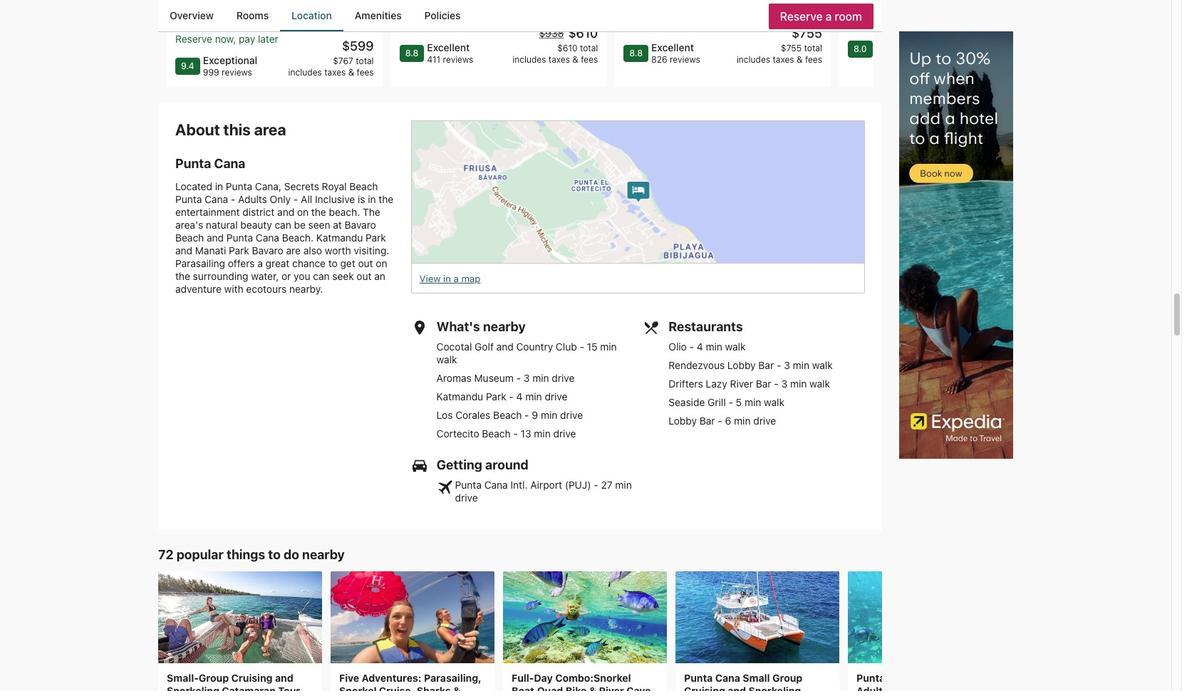 Task type: describe. For each thing, give the bounding box(es) containing it.
2 out of 10 element
[[391, 0, 607, 86]]

popular
[[176, 548, 224, 562]]

snorkeling
[[167, 685, 219, 691]]

around
[[485, 458, 529, 473]]

overview
[[170, 9, 214, 21]]

1 vertical spatial $755
[[781, 42, 802, 53]]

1 vertical spatial out
[[357, 270, 372, 282]]

total for $599
[[356, 55, 374, 66]]

& inside $938 $610 $610 total includes taxes & fees
[[572, 54, 579, 64]]

airport
[[530, 479, 562, 491]]

five adventures: parasailing, snorkel cruise, sharks & rays image
[[331, 572, 495, 664]]

excellent for $755
[[651, 41, 694, 53]]

area
[[254, 121, 286, 139]]

6
[[725, 415, 731, 427]]

list for restaurants
[[669, 341, 833, 428]]

location link
[[280, 0, 343, 31]]

adventures:
[[362, 672, 422, 685]]

reserve a room button
[[769, 3, 874, 29]]

country
[[516, 341, 553, 353]]

min inside - 15 min walk
[[600, 341, 617, 353]]

natural
[[206, 219, 238, 231]]

bike
[[566, 685, 587, 691]]

aromas museum - 3 min drive katmandu park - 4 min drive los corales beach - 9 min drive cortecito beach - 13 min drive
[[437, 372, 583, 440]]

cruise,
[[379, 685, 414, 691]]

15
[[587, 341, 598, 353]]

rooms
[[236, 9, 269, 21]]

fully refundable reserve now, pay later
[[175, 19, 278, 44]]

3 inside the aromas museum - 3 min drive katmandu park - 4 min drive los corales beach - 9 min drive cortecito beach - 13 min drive
[[524, 372, 530, 384]]

ecotours
[[246, 283, 287, 295]]

area's
[[175, 219, 203, 231]]

reserve inside fully refundable reserve now, pay later
[[175, 32, 212, 44]]

cana down beauty
[[256, 232, 279, 244]]

only
[[891, 685, 912, 691]]

0 horizontal spatial park
[[229, 245, 249, 257]]

0 horizontal spatial nearby
[[302, 548, 345, 562]]

small-
[[167, 672, 199, 685]]

katmandu inside the aromas museum - 3 min drive katmandu park - 4 min drive los corales beach - 9 min drive cortecito beach - 13 min drive
[[437, 391, 483, 403]]

$938
[[539, 27, 564, 39]]

now,
[[215, 32, 236, 44]]

what's
[[437, 319, 480, 334]]

1 out of 10 element
[[167, 0, 382, 86]]

4 out of 10 element
[[839, 0, 1055, 86]]

826
[[651, 54, 667, 64]]

full-
[[512, 672, 534, 685]]

adventure
[[175, 283, 221, 295]]

beauty
[[240, 219, 272, 231]]

fully refundable for $755
[[624, 19, 697, 32]]

4 inside restaurants olio - 4 min walk rendezvous lobby bar - 3 min walk drifters lazy river bar - 3 min walk seaside grill - 5 min walk lobby bar - 6 min drive
[[697, 341, 703, 353]]

full-day combo:snorkel boat,quad bike & river cav
[[512, 672, 651, 691]]

0 vertical spatial can
[[275, 219, 291, 231]]

grill
[[708, 396, 726, 409]]

- inside - 15 min walk
[[580, 341, 584, 353]]

seaside
[[669, 396, 705, 409]]

pay
[[239, 32, 255, 44]]

group inside punta cana small group cruising and snorkelin
[[772, 672, 803, 685]]

0 vertical spatial the
[[379, 193, 394, 205]]

offers
[[228, 257, 255, 270]]

lazy
[[706, 378, 727, 390]]

excellent 411 reviews
[[427, 41, 473, 64]]

& for full-
[[589, 685, 596, 691]]

cruising inside punta cana small group cruising and snorkelin
[[684, 685, 725, 691]]

cruising inside small-group cruising and snorkeling catamaran tour
[[231, 672, 273, 685]]

beach left 13
[[482, 428, 511, 440]]

five adventures: parasailing, snorkel cruise, sharks 
[[339, 672, 482, 691]]

8.8 for $938
[[405, 47, 419, 58]]

min inside punta cana intl. airport (puj) - 27 min drive
[[615, 479, 632, 491]]

worth
[[325, 245, 351, 257]]

to inside located in punta cana, secrets royal beach punta cana - adults only - all inclusive is in the entertainment district and on the beach. the area's natural beauty can be seen at bavaro beach and punta cana beach. katmandu park and manati park bavaro are also worth visiting. parasailing offers a great chance to get out on the surrounding water, or you can seek out an adventure with ecotours nearby.
[[328, 257, 338, 270]]

cortecito
[[437, 428, 479, 440]]

and inside small-group cruising and snorkeling catamaran tour
[[275, 672, 293, 685]]

rooms link
[[225, 0, 280, 31]]

tour
[[278, 685, 300, 691]]

small-group cruising and snorkeling catamaran tour image
[[158, 572, 322, 664]]

punta inside punta cana small group cruising and snorkelin
[[684, 672, 713, 685]]

excellent 826 reviews
[[651, 41, 700, 64]]

combo:snorkel
[[555, 672, 631, 685]]

five
[[339, 672, 359, 685]]

1 horizontal spatial in
[[368, 193, 376, 205]]

reserve a room
[[780, 10, 862, 22]]

reviews for $938
[[443, 54, 473, 64]]

list for what's nearby
[[437, 341, 633, 441]]

1 vertical spatial $610
[[557, 42, 578, 53]]

8.0
[[854, 43, 867, 54]]

with inside punta cana small group adults only snorkel with foo
[[954, 685, 975, 691]]

things
[[227, 548, 265, 562]]

9.4
[[181, 60, 194, 71]]

visiting.
[[354, 245, 389, 257]]

cana,
[[255, 181, 281, 193]]

only
[[270, 193, 291, 205]]

punta cana intl. airport (puj) - 27 min drive list item
[[437, 479, 633, 505]]

1 horizontal spatial on
[[376, 257, 387, 270]]

5
[[736, 396, 742, 409]]

0 vertical spatial park
[[366, 232, 386, 244]]

are
[[286, 245, 301, 257]]

or
[[282, 270, 291, 282]]

13
[[521, 428, 531, 440]]

cocotal golf and country club
[[437, 341, 577, 353]]

$938 $610 $610 total includes taxes & fees
[[513, 25, 598, 64]]

about this area
[[175, 121, 286, 139]]

manati
[[195, 245, 226, 257]]

$755 $755 total includes taxes & fees
[[737, 25, 822, 64]]

27
[[601, 479, 613, 491]]

411
[[427, 54, 440, 64]]

seen
[[308, 219, 330, 231]]

1 vertical spatial bar
[[756, 378, 771, 390]]

located
[[175, 181, 212, 193]]

punta cana small group adults only snorkel with foo
[[857, 672, 1002, 691]]

chance
[[292, 257, 326, 270]]

refundable for $755
[[648, 19, 697, 32]]

72
[[158, 548, 174, 562]]

entertainment
[[175, 206, 240, 218]]

cana for punta cana
[[214, 156, 245, 171]]

small for only
[[915, 672, 942, 685]]

beach up the is at the left of the page
[[349, 181, 378, 193]]

parasailing,
[[424, 672, 482, 685]]

0 vertical spatial $610
[[568, 25, 598, 40]]

0 vertical spatial out
[[358, 257, 373, 270]]

punta cana small group cruising and snorkeling catamaran trip image
[[676, 572, 839, 664]]

0 horizontal spatial in
[[215, 181, 223, 193]]

located in punta cana, secrets royal beach punta cana - adults only - all inclusive is in the entertainment district and on the beach. the area's natural beauty can be seen at bavaro beach and punta cana beach. katmandu park and manati park bavaro are also worth visiting. parasailing offers a great chance to get out on the surrounding water, or you can seek out an adventure with ecotours nearby.
[[175, 181, 394, 295]]

club
[[556, 341, 577, 353]]

sharks
[[417, 685, 451, 691]]

about
[[175, 121, 220, 139]]

a inside located in punta cana, secrets royal beach punta cana - adults only - all inclusive is in the entertainment district and on the beach. the area's natural beauty can be seen at bavaro beach and punta cana beach. katmandu park and manati park bavaro are also worth visiting. parasailing offers a great chance to get out on the surrounding water, or you can seek out an adventure with ecotours nearby.
[[257, 257, 263, 270]]

includes for $755
[[737, 54, 770, 64]]

day
[[534, 672, 553, 685]]

punta inside punta cana intl. airport (puj) - 27 min drive
[[455, 479, 482, 491]]

& for $599
[[348, 67, 354, 77]]

room
[[835, 10, 862, 22]]

parasailing
[[175, 257, 225, 270]]

great
[[265, 257, 290, 270]]

total inside $938 $610 $610 total includes taxes & fees
[[580, 42, 598, 53]]

intl.
[[511, 479, 528, 491]]

overview link
[[158, 0, 225, 31]]



Task type: locate. For each thing, give the bounding box(es) containing it.
drive inside restaurants olio - 4 min walk rendezvous lobby bar - 3 min walk drifters lazy river bar - 3 min walk seaside grill - 5 min walk lobby bar - 6 min drive
[[753, 415, 776, 427]]

small
[[743, 672, 770, 685], [915, 672, 942, 685]]

reviews
[[443, 54, 473, 64], [670, 54, 700, 64], [222, 67, 252, 77]]

cana down about this area at the left
[[214, 156, 245, 171]]

1 horizontal spatial park
[[366, 232, 386, 244]]

2 refundable from the left
[[424, 19, 473, 32]]

includes inside the $755 $755 total includes taxes & fees
[[737, 54, 770, 64]]

reviews for $755
[[670, 54, 700, 64]]

reviews down exceptional
[[222, 67, 252, 77]]

punta cana
[[175, 156, 245, 171]]

water,
[[251, 270, 279, 282]]

snorkel down group
[[914, 685, 952, 691]]

nearby.
[[289, 283, 323, 295]]

river inside full-day combo:snorkel boat,quad bike & river cav
[[599, 685, 624, 691]]

refundable inside 2 out of 10 element
[[424, 19, 473, 32]]

restaurants
[[669, 319, 743, 334]]

2 horizontal spatial reviews
[[670, 54, 700, 64]]

catamaran
[[222, 685, 276, 691]]

park
[[366, 232, 386, 244], [229, 245, 249, 257], [486, 391, 506, 403]]

bar
[[758, 359, 774, 372], [756, 378, 771, 390], [700, 415, 715, 427]]

list containing olio - 4 min walk
[[669, 341, 833, 428]]

0 horizontal spatial river
[[599, 685, 624, 691]]

surrounding
[[193, 270, 248, 282]]

1 horizontal spatial to
[[328, 257, 338, 270]]

2 snorkel from the left
[[914, 685, 952, 691]]

punta inside punta cana small group adults only snorkel with foo
[[857, 672, 885, 685]]

river inside restaurants olio - 4 min walk rendezvous lobby bar - 3 min walk drifters lazy river bar - 3 min walk seaside grill - 5 min walk lobby bar - 6 min drive
[[730, 378, 753, 390]]

includes inside $938 $610 $610 total includes taxes & fees
[[513, 54, 546, 64]]

out down visiting.
[[358, 257, 373, 270]]

with inside located in punta cana, secrets royal beach punta cana - adults only - all inclusive is in the entertainment district and on the beach. the area's natural beauty can be seen at bavaro beach and punta cana beach. katmandu park and manati park bavaro are also worth visiting. parasailing offers a great chance to get out on the surrounding water, or you can seek out an adventure with ecotours nearby.
[[224, 283, 243, 295]]

previous activity image
[[150, 659, 167, 677]]

exceptional
[[203, 54, 257, 66]]

lobby up 5
[[727, 359, 756, 372]]

&
[[572, 54, 579, 64], [797, 54, 803, 64], [348, 67, 354, 77], [589, 685, 596, 691]]

1 refundable from the left
[[199, 19, 249, 32]]

group
[[945, 672, 974, 685]]

& inside full-day combo:snorkel boat,quad bike & river cav
[[589, 685, 596, 691]]

to
[[328, 257, 338, 270], [268, 548, 281, 562]]

1 fully from the left
[[175, 19, 197, 32]]

excellent up 411
[[427, 41, 470, 53]]

snorkel inside punta cana small group adults only snorkel with foo
[[914, 685, 952, 691]]

bavaro
[[345, 219, 376, 231], [252, 245, 283, 257]]

9
[[532, 409, 538, 421]]

0 horizontal spatial can
[[275, 219, 291, 231]]

& inside '$599 $767 total includes taxes & fees'
[[348, 67, 354, 77]]

fully refundable up excellent 411 reviews
[[400, 19, 473, 32]]

reviews for $599
[[222, 67, 252, 77]]

a up water, on the left of page
[[257, 257, 263, 270]]

2 fully refundable from the left
[[624, 19, 697, 32]]

beach.
[[282, 232, 314, 244]]

with down group
[[954, 685, 975, 691]]

refundable inside fully refundable reserve now, pay later
[[199, 19, 249, 32]]

8.8 inside 2 out of 10 element
[[405, 47, 419, 58]]

olio
[[669, 341, 687, 353]]

what's nearby
[[437, 319, 526, 334]]

fully for $755
[[624, 19, 645, 32]]

2 vertical spatial park
[[486, 391, 506, 403]]

small image
[[848, 0, 861, 8]]

refundable inside "3 out of 10" element
[[648, 19, 697, 32]]

-
[[231, 193, 235, 205], [294, 193, 298, 205], [580, 341, 584, 353], [689, 341, 694, 353], [777, 359, 781, 372], [516, 372, 521, 384], [774, 378, 779, 390], [509, 391, 514, 403], [729, 396, 733, 409], [525, 409, 529, 421], [718, 415, 722, 427], [513, 428, 518, 440], [594, 479, 598, 491]]

on up an
[[376, 257, 387, 270]]

out left an
[[357, 270, 372, 282]]

with
[[224, 283, 243, 295], [954, 685, 975, 691]]

beach.
[[329, 206, 360, 218]]

0 horizontal spatial small
[[743, 672, 770, 685]]

1 vertical spatial with
[[954, 685, 975, 691]]

reviews inside excellent 411 reviews
[[443, 54, 473, 64]]

location
[[292, 9, 332, 21]]

the up the at the left top
[[379, 193, 394, 205]]

1 horizontal spatial lobby
[[727, 359, 756, 372]]

0 vertical spatial a
[[826, 10, 832, 22]]

1 small from the left
[[743, 672, 770, 685]]

getting
[[437, 458, 482, 473]]

a inside button
[[826, 10, 832, 22]]

refundable up now, at the top
[[199, 19, 249, 32]]

lobby down seaside
[[669, 415, 697, 427]]

2 horizontal spatial includes
[[737, 54, 770, 64]]

0 horizontal spatial reserve
[[175, 32, 212, 44]]

district
[[242, 206, 275, 218]]

0 vertical spatial 4
[[697, 341, 703, 353]]

getting around
[[437, 458, 529, 473]]

small inside punta cana small group adults only snorkel with foo
[[915, 672, 942, 685]]

2 small from the left
[[915, 672, 942, 685]]

0 vertical spatial bar
[[758, 359, 774, 372]]

2 horizontal spatial refundable
[[648, 19, 697, 32]]

8.8
[[405, 47, 419, 58], [629, 47, 643, 58]]

1 vertical spatial to
[[268, 548, 281, 562]]

drive inside punta cana intl. airport (puj) - 27 min drive
[[455, 492, 478, 504]]

1 horizontal spatial group
[[772, 672, 803, 685]]

reserve inside button
[[780, 10, 823, 22]]

0 horizontal spatial adults
[[238, 193, 267, 205]]

boat,quad
[[512, 685, 563, 691]]

0 vertical spatial lobby
[[727, 359, 756, 372]]

4 up rendezvous
[[697, 341, 703, 353]]

fully refundable inside 2 out of 10 element
[[400, 19, 473, 32]]

total inside the $755 $755 total includes taxes & fees
[[804, 42, 822, 53]]

small inside punta cana small group cruising and snorkelin
[[743, 672, 770, 685]]

2 horizontal spatial park
[[486, 391, 506, 403]]

taxes for $755
[[773, 54, 794, 64]]

museum
[[474, 372, 514, 384]]

taxes down reserve a room
[[773, 54, 794, 64]]

0 vertical spatial adults
[[238, 193, 267, 205]]

1 horizontal spatial taxes
[[549, 54, 570, 64]]

8.8 left 411
[[405, 47, 419, 58]]

1 vertical spatial katmandu
[[437, 391, 483, 403]]

includes inside '$599 $767 total includes taxes & fees'
[[288, 67, 322, 77]]

0 horizontal spatial fully refundable
[[400, 19, 473, 32]]

1 horizontal spatial excellent
[[651, 41, 694, 53]]

0 horizontal spatial reviews
[[222, 67, 252, 77]]

fees down $599
[[357, 67, 374, 77]]

cana inside punta cana intl. airport (puj) - 27 min drive
[[484, 479, 508, 491]]

0 horizontal spatial group
[[199, 672, 229, 685]]

1 horizontal spatial the
[[311, 206, 326, 218]]

adults up district
[[238, 193, 267, 205]]

fees down reserve a room button
[[805, 54, 822, 64]]

can down chance on the top left
[[313, 270, 330, 282]]

snorkel down five
[[339, 685, 377, 691]]

1 horizontal spatial river
[[730, 378, 753, 390]]

fully inside fully refundable reserve now, pay later
[[175, 19, 197, 32]]

0 vertical spatial bavaro
[[345, 219, 376, 231]]

1 vertical spatial adults
[[857, 685, 888, 691]]

katmandu up worth
[[316, 232, 363, 244]]

0 horizontal spatial fully
[[175, 19, 197, 32]]

cana for punta cana small group adults only snorkel with foo
[[888, 672, 913, 685]]

the
[[379, 193, 394, 205], [311, 206, 326, 218], [175, 270, 190, 282]]

1 vertical spatial lobby
[[669, 415, 697, 427]]

1 vertical spatial a
[[257, 257, 263, 270]]

fully inside 2 out of 10 element
[[400, 19, 421, 32]]

reviews inside "exceptional 999 reviews"
[[222, 67, 252, 77]]

reviews right 411
[[443, 54, 473, 64]]

0 horizontal spatial a
[[257, 257, 263, 270]]

$755 down reserve a room button
[[781, 42, 802, 53]]

1 vertical spatial can
[[313, 270, 330, 282]]

0 horizontal spatial taxes
[[324, 67, 346, 77]]

fully inside "3 out of 10" element
[[624, 19, 645, 32]]

min
[[600, 341, 617, 353], [706, 341, 722, 353], [793, 359, 809, 372], [532, 372, 549, 384], [790, 378, 807, 390], [525, 391, 542, 403], [745, 396, 761, 409], [541, 409, 557, 421], [734, 415, 751, 427], [534, 428, 551, 440], [615, 479, 632, 491]]

group inside small-group cruising and snorkeling catamaran tour
[[199, 672, 229, 685]]

bavaro down the at the left top
[[345, 219, 376, 231]]

and inside punta cana small group cruising and snorkelin
[[728, 685, 746, 691]]

0 horizontal spatial bavaro
[[252, 245, 283, 257]]

- inside punta cana intl. airport (puj) - 27 min drive
[[594, 479, 598, 491]]

0 vertical spatial river
[[730, 378, 753, 390]]

list containing cocotal golf and country club
[[437, 341, 633, 441]]

0 horizontal spatial excellent
[[427, 41, 470, 53]]

a left 'room'
[[826, 10, 832, 22]]

cana for punta cana intl. airport (puj) - 27 min drive
[[484, 479, 508, 491]]

1 horizontal spatial small
[[915, 672, 942, 685]]

reviews right 826
[[670, 54, 700, 64]]

fees for $599
[[357, 67, 374, 77]]

taxes down $767
[[324, 67, 346, 77]]

0 horizontal spatial 8.8
[[405, 47, 419, 58]]

0 vertical spatial katmandu
[[316, 232, 363, 244]]

0 horizontal spatial 4
[[516, 391, 523, 403]]

2 horizontal spatial fees
[[805, 54, 822, 64]]

on
[[297, 206, 309, 218], [376, 257, 387, 270]]

fees left 826
[[581, 54, 598, 64]]

with down surrounding
[[224, 283, 243, 295]]

a
[[826, 10, 832, 22], [257, 257, 263, 270]]

1 vertical spatial bavaro
[[252, 245, 283, 257]]

group down punta cana small group cruising and snorkeling catamaran trip image
[[772, 672, 803, 685]]

restaurants olio - 4 min walk rendezvous lobby bar - 3 min walk drifters lazy river bar - 3 min walk seaside grill - 5 min walk lobby bar - 6 min drive
[[669, 319, 833, 427]]

0 horizontal spatial on
[[297, 206, 309, 218]]

katmandu inside located in punta cana, secrets royal beach punta cana - adults only - all inclusive is in the entertainment district and on the beach. the area's natural beauty can be seen at bavaro beach and punta cana beach. katmandu park and manati park bavaro are also worth visiting. parasailing offers a great chance to get out on the surrounding water, or you can seek out an adventure with ecotours nearby.
[[316, 232, 363, 244]]

at
[[333, 219, 342, 231]]

excellent for $938
[[427, 41, 470, 53]]

in right the is at the left of the page
[[368, 193, 376, 205]]

taxes inside '$599 $767 total includes taxes & fees'
[[324, 67, 346, 77]]

fees inside the $755 $755 total includes taxes & fees
[[805, 54, 822, 64]]

refundable for $938
[[424, 19, 473, 32]]

0 vertical spatial in
[[215, 181, 223, 193]]

reserve down overview link
[[175, 32, 212, 44]]

& for $755
[[797, 54, 803, 64]]

list containing overview
[[158, 0, 882, 31]]

reviews inside excellent 826 reviews
[[670, 54, 700, 64]]

0 vertical spatial nearby
[[483, 319, 526, 334]]

total for $755
[[804, 42, 822, 53]]

1 horizontal spatial can
[[313, 270, 330, 282]]

1 horizontal spatial 8.8
[[629, 47, 643, 58]]

2 vertical spatial bar
[[700, 415, 715, 427]]

$610 down $938 button
[[557, 42, 578, 53]]

cana inside punta cana small group cruising and snorkelin
[[715, 672, 740, 685]]

8.8 left 826
[[629, 47, 643, 58]]

3 refundable from the left
[[648, 19, 697, 32]]

katmandu down aromas on the left of page
[[437, 391, 483, 403]]

snorkel inside five adventures: parasailing, snorkel cruise, sharks
[[339, 685, 377, 691]]

1 snorkel from the left
[[339, 685, 377, 691]]

excellent
[[427, 41, 470, 53], [651, 41, 694, 53]]

excellent inside excellent 411 reviews
[[427, 41, 470, 53]]

1 horizontal spatial a
[[826, 10, 832, 22]]

8.8 inside "3 out of 10" element
[[629, 47, 643, 58]]

4 inside the aromas museum - 3 min drive katmandu park - 4 min drive los corales beach - 9 min drive cortecito beach - 13 min drive
[[516, 391, 523, 403]]

- 15 min walk
[[437, 341, 617, 366]]

0 horizontal spatial cruising
[[231, 672, 273, 685]]

2 8.8 from the left
[[629, 47, 643, 58]]

1 horizontal spatial includes
[[513, 54, 546, 64]]

includes for $599
[[288, 67, 322, 77]]

1 horizontal spatial refundable
[[424, 19, 473, 32]]

0 vertical spatial $755
[[792, 25, 822, 40]]

0 vertical spatial cruising
[[231, 672, 273, 685]]

1 vertical spatial the
[[311, 206, 326, 218]]

on up be on the left top of the page
[[297, 206, 309, 218]]

to down worth
[[328, 257, 338, 270]]

snorkel
[[339, 685, 377, 691], [914, 685, 952, 691]]

group up the snorkeling
[[199, 672, 229, 685]]

small for and
[[743, 672, 770, 685]]

katmandu
[[316, 232, 363, 244], [437, 391, 483, 403]]

refundable up excellent 826 reviews
[[648, 19, 697, 32]]

nearby
[[483, 319, 526, 334], [302, 548, 345, 562]]

cana up entertainment
[[205, 193, 228, 205]]

walk inside - 15 min walk
[[437, 354, 457, 366]]

1 vertical spatial nearby
[[302, 548, 345, 562]]

1 horizontal spatial nearby
[[483, 319, 526, 334]]

0 horizontal spatial to
[[268, 548, 281, 562]]

cana down around
[[484, 479, 508, 491]]

1 horizontal spatial fully
[[400, 19, 421, 32]]

to left do
[[268, 548, 281, 562]]

999
[[203, 67, 219, 77]]

the
[[363, 206, 380, 218]]

cana for punta cana small group cruising and snorkelin
[[715, 672, 740, 685]]

cana inside punta cana small group adults only snorkel with foo
[[888, 672, 913, 685]]

1 vertical spatial reserve
[[175, 32, 212, 44]]

1 horizontal spatial adults
[[857, 685, 888, 691]]

0 vertical spatial with
[[224, 283, 243, 295]]

0 horizontal spatial includes
[[288, 67, 322, 77]]

be
[[294, 219, 306, 231]]

& inside the $755 $755 total includes taxes & fees
[[797, 54, 803, 64]]

beach
[[349, 181, 378, 193], [175, 232, 204, 244], [493, 409, 522, 421], [482, 428, 511, 440]]

next activity image
[[874, 659, 891, 677]]

and
[[277, 206, 294, 218], [207, 232, 224, 244], [175, 245, 192, 257], [496, 341, 514, 353], [275, 672, 293, 685], [728, 685, 746, 691]]

can left be on the left top of the page
[[275, 219, 291, 231]]

$599 $767 total includes taxes & fees
[[288, 38, 374, 77]]

fees inside '$599 $767 total includes taxes & fees'
[[357, 67, 374, 77]]

1 8.8 from the left
[[405, 47, 419, 58]]

1 horizontal spatial cruising
[[684, 685, 725, 691]]

nearby right do
[[302, 548, 345, 562]]

excellent up 826
[[651, 41, 694, 53]]

0 horizontal spatial total
[[356, 55, 374, 66]]

8.8 for $755
[[629, 47, 643, 58]]

4
[[697, 341, 703, 353], [516, 391, 523, 403]]

cana down punta cana small group cruising and snorkeling catamaran trip image
[[715, 672, 740, 685]]

taxes for $599
[[324, 67, 346, 77]]

total
[[580, 42, 598, 53], [804, 42, 822, 53], [356, 55, 374, 66]]

small left group
[[915, 672, 942, 685]]

1 horizontal spatial with
[[954, 685, 975, 691]]

river up 5
[[730, 378, 753, 390]]

list
[[158, 0, 882, 31], [437, 341, 633, 441], [669, 341, 833, 428]]

beach down 'area's'
[[175, 232, 204, 244]]

1 horizontal spatial bavaro
[[345, 219, 376, 231]]

nearby up cocotal golf and country club
[[483, 319, 526, 334]]

0 vertical spatial to
[[328, 257, 338, 270]]

park down museum
[[486, 391, 506, 403]]

lobby
[[727, 359, 756, 372], [669, 415, 697, 427]]

refundable up excellent 411 reviews
[[424, 19, 473, 32]]

cocotal
[[437, 341, 472, 353]]

taxes inside $938 $610 $610 total includes taxes & fees
[[549, 54, 570, 64]]

4 up 13
[[516, 391, 523, 403]]

in down punta cana
[[215, 181, 223, 193]]

2 horizontal spatial fully
[[624, 19, 645, 32]]

1 horizontal spatial total
[[580, 42, 598, 53]]

adults down the next activity image
[[857, 685, 888, 691]]

1 group from the left
[[199, 672, 229, 685]]

full-day combo:snorkel boat,quad bike & river cave adventure image
[[503, 572, 667, 664]]

1 vertical spatial river
[[599, 685, 624, 691]]

reserve up the $755 $755 total includes taxes & fees
[[780, 10, 823, 22]]

park inside the aromas museum - 3 min drive katmandu park - 4 min drive los corales beach - 9 min drive cortecito beach - 13 min drive
[[486, 391, 506, 403]]

reserve
[[780, 10, 823, 22], [175, 32, 212, 44]]

2 fully from the left
[[400, 19, 421, 32]]

this
[[223, 121, 251, 139]]

0 horizontal spatial with
[[224, 283, 243, 295]]

1 vertical spatial park
[[229, 245, 249, 257]]

fees inside $938 $610 $610 total includes taxes & fees
[[581, 54, 598, 64]]

taxes inside the $755 $755 total includes taxes & fees
[[773, 54, 794, 64]]

the up adventure
[[175, 270, 190, 282]]

do
[[284, 548, 299, 562]]

2 excellent from the left
[[651, 41, 694, 53]]

1 excellent from the left
[[427, 41, 470, 53]]

fees for $755
[[805, 54, 822, 64]]

punta cana intl. airport (puj) - 27 min drive
[[455, 479, 632, 504]]

river down the combo:snorkel
[[599, 685, 624, 691]]

$767
[[333, 55, 353, 66]]

royal
[[322, 181, 347, 193]]

fully refundable inside "3 out of 10" element
[[624, 19, 697, 32]]

policies
[[424, 9, 461, 21]]

fully refundable for $938
[[400, 19, 473, 32]]

0 horizontal spatial lobby
[[669, 415, 697, 427]]

1 vertical spatial 4
[[516, 391, 523, 403]]

fully refundable up excellent 826 reviews
[[624, 19, 697, 32]]

2 vertical spatial the
[[175, 270, 190, 282]]

3 out of 10 element
[[615, 0, 831, 86]]

drive
[[552, 372, 575, 384], [545, 391, 568, 403], [560, 409, 583, 421], [753, 415, 776, 427], [553, 428, 576, 440], [455, 492, 478, 504]]

fully for $938
[[400, 19, 421, 32]]

$610 right $938
[[568, 25, 598, 40]]

2 horizontal spatial the
[[379, 193, 394, 205]]

policies link
[[413, 0, 472, 31]]

$755 down reserve a room
[[792, 25, 822, 40]]

adults inside located in punta cana, secrets royal beach punta cana - adults only - all inclusive is in the entertainment district and on the beach. the area's natural beauty can be seen at bavaro beach and punta cana beach. katmandu park and manati park bavaro are also worth visiting. parasailing offers a great chance to get out on the surrounding water, or you can seek out an adventure with ecotours nearby.
[[238, 193, 267, 205]]

excellent inside excellent 826 reviews
[[651, 41, 694, 53]]

park up the offers on the left top of page
[[229, 245, 249, 257]]

1 horizontal spatial katmandu
[[437, 391, 483, 403]]

beach up 13
[[493, 409, 522, 421]]

the up seen
[[311, 206, 326, 218]]

small down punta cana small group cruising and snorkeling catamaran trip image
[[743, 672, 770, 685]]

cana up only in the bottom right of the page
[[888, 672, 913, 685]]

2 group from the left
[[772, 672, 803, 685]]

is
[[358, 193, 365, 205]]

park up visiting.
[[366, 232, 386, 244]]

1 fully refundable from the left
[[400, 19, 473, 32]]

walk
[[725, 341, 746, 353], [437, 354, 457, 366], [812, 359, 833, 372], [810, 378, 830, 390], [764, 396, 785, 409]]

0 horizontal spatial fees
[[357, 67, 374, 77]]

an
[[374, 270, 385, 282]]

0 horizontal spatial refundable
[[199, 19, 249, 32]]

taxes down $938 button
[[549, 54, 570, 64]]

1 horizontal spatial snorkel
[[914, 685, 952, 691]]

3 fully from the left
[[624, 19, 645, 32]]

bavaro up great
[[252, 245, 283, 257]]

punta cana small group adults only snorkel with food and drinks image
[[848, 572, 1012, 664]]

cana
[[214, 156, 245, 171], [205, 193, 228, 205], [256, 232, 279, 244], [484, 479, 508, 491], [715, 672, 740, 685], [888, 672, 913, 685]]

2 horizontal spatial taxes
[[773, 54, 794, 64]]

adults inside punta cana small group adults only snorkel with foo
[[857, 685, 888, 691]]

1 horizontal spatial fees
[[581, 54, 598, 64]]

1 horizontal spatial reserve
[[780, 10, 823, 22]]

0 horizontal spatial katmandu
[[316, 232, 363, 244]]

can
[[275, 219, 291, 231], [313, 270, 330, 282]]

total inside '$599 $767 total includes taxes & fees'
[[356, 55, 374, 66]]



Task type: vqa. For each thing, say whether or not it's contained in the screenshot.
the bottommost the 4
yes



